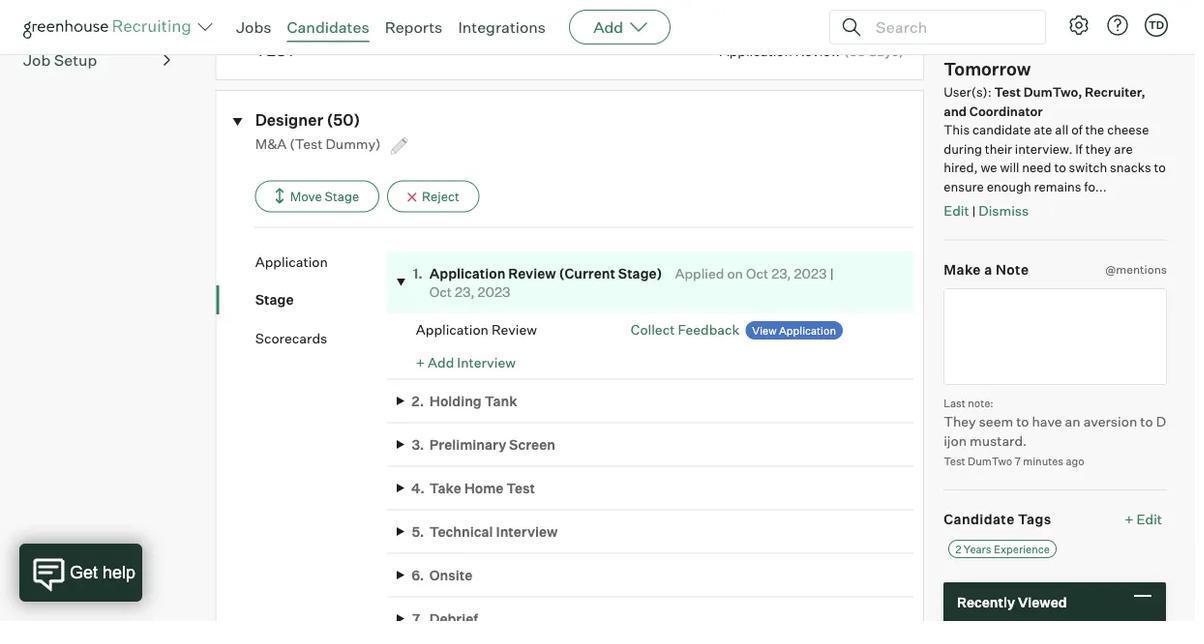 Task type: vqa. For each thing, say whether or not it's contained in the screenshot.
Reject button
yes



Task type: describe. For each thing, give the bounding box(es) containing it.
preliminary
[[430, 436, 506, 453]]

will
[[1000, 160, 1020, 175]]

snacks
[[1110, 160, 1151, 175]]

candidates link
[[287, 17, 369, 37]]

1 vertical spatial review
[[508, 265, 556, 282]]

7
[[1015, 454, 1021, 468]]

2
[[955, 543, 962, 556]]

0 vertical spatial oct
[[746, 265, 769, 282]]

move stage
[[290, 189, 359, 204]]

greenhouse recruiting image
[[23, 15, 197, 39]]

0 horizontal spatial reports link
[[23, 9, 170, 32]]

experience
[[994, 543, 1050, 556]]

add for + add
[[1141, 22, 1167, 39]]

application for application review
[[416, 321, 489, 338]]

tags
[[1018, 511, 1052, 528]]

dismiss link
[[979, 202, 1029, 219]]

recruiter,
[[1085, 84, 1146, 100]]

interview for 5. technical interview
[[496, 523, 558, 540]]

to right snacks
[[1154, 160, 1166, 175]]

onsite
[[430, 567, 473, 584]]

make
[[944, 261, 981, 278]]

enough
[[987, 179, 1031, 194]]

add inside add popup button
[[593, 17, 623, 37]]

1 horizontal spatial reports link
[[385, 17, 443, 37]]

1 vertical spatial 2023
[[478, 284, 511, 301]]

applied on  oct 23, 2023 | oct 23, 2023
[[430, 265, 834, 301]]

1 horizontal spatial reports
[[385, 17, 443, 37]]

| inside applied on  oct 23, 2023 | oct 23, 2023
[[830, 265, 834, 282]]

@mentions
[[1106, 262, 1167, 276]]

2 years experience
[[955, 543, 1050, 556]]

user(s):
[[944, 84, 994, 100]]

1 vertical spatial oct
[[430, 284, 452, 301]]

to left d
[[1140, 413, 1153, 430]]

feedback
[[678, 321, 740, 338]]

dummy)
[[326, 136, 381, 153]]

setup
[[54, 51, 97, 70]]

to left have at the bottom
[[1016, 413, 1029, 430]]

tank
[[485, 393, 517, 410]]

this candidate ate all of the cheese during their interview. if they are hired, we will need to switch snacks to ensure enough remains fo... edit | dismiss
[[944, 122, 1166, 219]]

1 horizontal spatial 23,
[[772, 265, 791, 282]]

+ add link
[[1129, 21, 1167, 40]]

+ edit link
[[1120, 506, 1167, 533]]

cheese
[[1107, 122, 1149, 138]]

(35
[[844, 42, 866, 59]]

follow-
[[944, 22, 996, 39]]

@mentions link
[[1106, 260, 1167, 279]]

they
[[944, 413, 976, 430]]

interview.
[[1015, 141, 1073, 156]]

dismiss
[[979, 202, 1029, 219]]

and
[[944, 103, 967, 119]]

1 horizontal spatial edit
[[1137, 511, 1162, 528]]

1.
[[413, 265, 423, 282]]

collect
[[631, 321, 675, 338]]

note:
[[968, 396, 994, 409]]

configure image
[[1068, 14, 1091, 37]]

dumtwo
[[968, 454, 1013, 468]]

+ add interview
[[416, 354, 516, 371]]

application for application review (35 days)
[[720, 42, 792, 59]]

6. onsite
[[412, 567, 473, 584]]

candidate
[[944, 511, 1015, 528]]

+ for + add interview
[[416, 354, 425, 371]]

move stage button
[[255, 181, 380, 213]]

are
[[1114, 141, 1133, 156]]

the
[[1085, 122, 1105, 138]]

interview for + add interview
[[457, 354, 516, 371]]

+ for + add
[[1129, 22, 1138, 39]]

view application
[[752, 324, 836, 337]]

d
[[1156, 413, 1166, 430]]

review for application review
[[492, 321, 537, 338]]

up
[[996, 22, 1013, 39]]

scorecards
[[255, 330, 327, 347]]

tomorrow
[[944, 58, 1031, 79]]

application inside view application link
[[779, 324, 836, 337]]

stage link
[[255, 290, 387, 309]]

follow-up reminder
[[944, 22, 1084, 39]]

dumtwo,
[[1024, 84, 1082, 100]]

candidate
[[973, 122, 1031, 138]]

last
[[944, 396, 966, 409]]

m&a (test dummy)
[[255, 136, 384, 153]]

have
[[1032, 413, 1062, 430]]

test inside last note: they seem to have an aversion to d ijon mustard. test dumtwo               7 minutes               ago
[[944, 454, 966, 468]]

ensure
[[944, 179, 984, 194]]

+ add
[[1129, 22, 1167, 39]]

jobs
[[236, 17, 271, 37]]

years
[[964, 543, 992, 556]]

stage inside stage link
[[255, 291, 294, 308]]

6.
[[412, 567, 424, 584]]

scorecards link
[[255, 329, 387, 348]]

reject button
[[387, 181, 480, 213]]

mustard.
[[970, 433, 1027, 450]]

make a note
[[944, 261, 1029, 278]]

3.
[[412, 436, 424, 453]]

designer
[[255, 110, 323, 129]]

all
[[1055, 122, 1069, 138]]



Task type: locate. For each thing, give the bounding box(es) containing it.
edit
[[944, 202, 969, 219], [1137, 511, 1162, 528]]

23, up application review
[[455, 284, 475, 301]]

take
[[430, 480, 461, 497]]

2 vertical spatial +
[[1125, 511, 1134, 528]]

1 horizontal spatial 2023
[[794, 265, 827, 282]]

+ for + edit
[[1125, 511, 1134, 528]]

reports link up the job setup link
[[23, 9, 170, 32]]

test dumtwo, recruiter, and coordinator
[[944, 84, 1146, 119]]

candidates
[[287, 17, 369, 37]]

review for application review (35 days)
[[795, 42, 841, 59]]

seem
[[979, 413, 1013, 430]]

0 horizontal spatial 23,
[[455, 284, 475, 301]]

1 vertical spatial test
[[944, 454, 966, 468]]

holding
[[430, 393, 482, 410]]

minutes
[[1023, 454, 1064, 468]]

0 horizontal spatial |
[[830, 265, 834, 282]]

+ edit
[[1125, 511, 1162, 528]]

interview down home
[[496, 523, 558, 540]]

screen
[[509, 436, 555, 453]]

None text field
[[944, 289, 1167, 385]]

0 horizontal spatial 2023
[[478, 284, 511, 301]]

0 vertical spatial |
[[972, 203, 976, 218]]

0 vertical spatial +
[[1129, 22, 1138, 39]]

0 horizontal spatial add
[[428, 354, 454, 371]]

ago
[[1066, 454, 1085, 468]]

view
[[752, 324, 777, 337]]

fo...
[[1084, 179, 1107, 194]]

reports right candidates 'link'
[[385, 17, 443, 37]]

1 vertical spatial 23,
[[455, 284, 475, 301]]

aversion
[[1084, 413, 1137, 430]]

edit inside this candidate ate all of the cheese during their interview. if they are hired, we will need to switch snacks to ensure enough remains fo... edit | dismiss
[[944, 202, 969, 219]]

0 horizontal spatial oct
[[430, 284, 452, 301]]

td button
[[1141, 10, 1172, 41]]

1 horizontal spatial oct
[[746, 265, 769, 282]]

1 horizontal spatial add
[[593, 17, 623, 37]]

home
[[464, 480, 504, 497]]

0 horizontal spatial test
[[506, 480, 535, 497]]

interview down application review
[[457, 354, 516, 371]]

application review (35 days)
[[720, 42, 904, 59]]

+ right tags
[[1125, 511, 1134, 528]]

Search text field
[[871, 13, 1028, 41]]

application for application
[[255, 253, 328, 270]]

stage inside move stage button
[[325, 189, 359, 204]]

1 horizontal spatial test
[[944, 454, 966, 468]]

| inside this candidate ate all of the cheese during their interview. if they are hired, we will need to switch snacks to ensure enough remains fo... edit | dismiss
[[972, 203, 976, 218]]

2 years experience link
[[949, 540, 1057, 559]]

1 horizontal spatial stage
[[325, 189, 359, 204]]

5. technical interview
[[412, 523, 558, 540]]

applied
[[675, 265, 724, 282]]

application inside application link
[[255, 253, 328, 270]]

2023 up application review
[[478, 284, 511, 301]]

last note: they seem to have an aversion to d ijon mustard. test dumtwo               7 minutes               ago
[[944, 396, 1166, 468]]

job setup link
[[23, 49, 170, 72]]

stage right move in the left top of the page
[[325, 189, 359, 204]]

to up remains
[[1054, 160, 1066, 175]]

remains
[[1034, 179, 1082, 194]]

1 horizontal spatial |
[[972, 203, 976, 218]]

on
[[727, 265, 743, 282]]

0 vertical spatial stage
[[325, 189, 359, 204]]

0 vertical spatial test
[[994, 84, 1021, 100]]

+
[[1129, 22, 1138, 39], [416, 354, 425, 371], [1125, 511, 1134, 528]]

integrations
[[458, 17, 546, 37]]

hired,
[[944, 160, 978, 175]]

review left (35
[[795, 42, 841, 59]]

oct right on
[[746, 265, 769, 282]]

if
[[1075, 141, 1083, 156]]

(current
[[559, 265, 615, 282]]

4. take home test
[[411, 480, 535, 497]]

recently viewed
[[957, 594, 1067, 610]]

ijon
[[944, 433, 967, 450]]

test right home
[[506, 480, 535, 497]]

1 vertical spatial stage
[[255, 291, 294, 308]]

they
[[1086, 141, 1111, 156]]

stage
[[325, 189, 359, 204], [255, 291, 294, 308]]

collect feedback
[[631, 321, 740, 338]]

2 horizontal spatial test
[[994, 84, 1021, 100]]

1 vertical spatial edit
[[1137, 511, 1162, 528]]

oct up application review
[[430, 284, 452, 301]]

2023 up view application
[[794, 265, 827, 282]]

test
[[255, 41, 297, 60]]

2023
[[794, 265, 827, 282], [478, 284, 511, 301]]

a
[[984, 261, 993, 278]]

m&a
[[255, 136, 287, 153]]

edit link
[[944, 202, 969, 219]]

ate
[[1034, 122, 1053, 138]]

0 vertical spatial interview
[[457, 354, 516, 371]]

this
[[944, 122, 970, 138]]

| up view application
[[830, 265, 834, 282]]

0 vertical spatial 23,
[[772, 265, 791, 282]]

test down ijon
[[944, 454, 966, 468]]

2.
[[412, 393, 424, 410]]

view application link
[[746, 321, 843, 340]]

add for + add interview
[[428, 354, 454, 371]]

1 vertical spatial +
[[416, 354, 425, 371]]

move
[[290, 189, 322, 204]]

1 vertical spatial interview
[[496, 523, 558, 540]]

5.
[[412, 523, 424, 540]]

jobs link
[[236, 17, 271, 37]]

add
[[593, 17, 623, 37], [1141, 22, 1167, 39], [428, 354, 454, 371]]

2 horizontal spatial add
[[1141, 22, 1167, 39]]

note
[[996, 261, 1029, 278]]

review
[[795, 42, 841, 59], [508, 265, 556, 282], [492, 321, 537, 338]]

0 vertical spatial 2023
[[794, 265, 827, 282]]

2. holding tank
[[412, 393, 517, 410]]

0 vertical spatial edit
[[944, 202, 969, 219]]

review left (current
[[508, 265, 556, 282]]

an
[[1065, 413, 1081, 430]]

2 vertical spatial review
[[492, 321, 537, 338]]

+ left td button
[[1129, 22, 1138, 39]]

+ up 2.
[[416, 354, 425, 371]]

+ add interview link
[[416, 354, 516, 371]]

during
[[944, 141, 982, 156]]

0 horizontal spatial stage
[[255, 291, 294, 308]]

test up coordinator
[[994, 84, 1021, 100]]

add inside + add link
[[1141, 22, 1167, 39]]

stage up scorecards
[[255, 291, 294, 308]]

collect feedback link
[[631, 321, 740, 338]]

application link
[[255, 252, 387, 271]]

1. application review (current stage)
[[413, 265, 663, 282]]

integrations link
[[458, 17, 546, 37]]

|
[[972, 203, 976, 218], [830, 265, 834, 282]]

0 horizontal spatial reports
[[23, 11, 81, 30]]

reports
[[23, 11, 81, 30], [385, 17, 443, 37]]

reports up job setup
[[23, 11, 81, 30]]

| right edit link
[[972, 203, 976, 218]]

candidate tags
[[944, 511, 1052, 528]]

0 vertical spatial review
[[795, 42, 841, 59]]

technical
[[430, 523, 493, 540]]

test
[[994, 84, 1021, 100], [944, 454, 966, 468], [506, 480, 535, 497]]

0 horizontal spatial edit
[[944, 202, 969, 219]]

job
[[23, 51, 51, 70]]

need
[[1022, 160, 1052, 175]]

td button
[[1145, 14, 1168, 37]]

recently
[[957, 594, 1015, 610]]

1 vertical spatial |
[[830, 265, 834, 282]]

3. preliminary screen
[[412, 436, 555, 453]]

viewed
[[1018, 594, 1067, 610]]

(50)
[[327, 110, 360, 129]]

add button
[[569, 10, 671, 45]]

23, right on
[[772, 265, 791, 282]]

reports link right candidates 'link'
[[385, 17, 443, 37]]

2 vertical spatial test
[[506, 480, 535, 497]]

23,
[[772, 265, 791, 282], [455, 284, 475, 301]]

application
[[720, 42, 792, 59], [255, 253, 328, 270], [430, 265, 506, 282], [416, 321, 489, 338], [779, 324, 836, 337]]

of
[[1071, 122, 1083, 138]]

review up + add interview link
[[492, 321, 537, 338]]

switch
[[1069, 160, 1107, 175]]

test inside test dumtwo, recruiter, and coordinator
[[994, 84, 1021, 100]]



